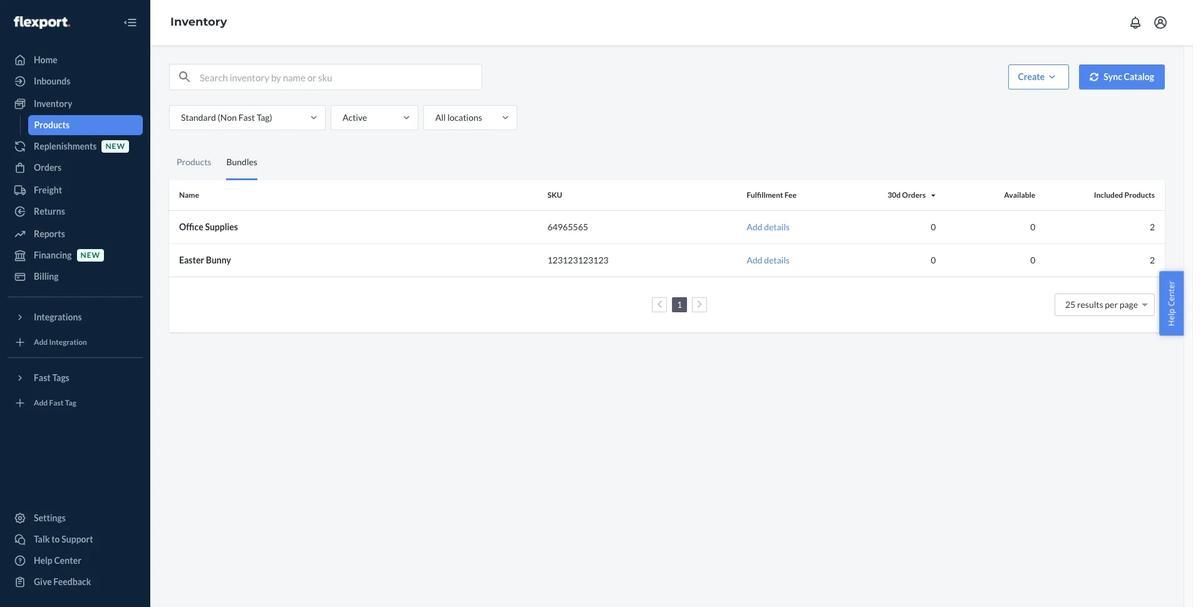 Task type: vqa. For each thing, say whether or not it's contained in the screenshot.
the bottommost or
no



Task type: locate. For each thing, give the bounding box(es) containing it.
orders
[[34, 162, 62, 173], [902, 191, 926, 200]]

0 vertical spatial fast
[[238, 112, 255, 123]]

0 vertical spatial 2
[[1150, 221, 1155, 232]]

0 vertical spatial inventory link
[[170, 15, 227, 29]]

0 vertical spatial orders
[[34, 162, 62, 173]]

help center link
[[8, 551, 143, 571]]

returns
[[34, 206, 65, 217]]

1 vertical spatial add details
[[747, 255, 790, 265]]

center right page
[[1166, 281, 1177, 307]]

0 vertical spatial help center
[[1166, 281, 1177, 327]]

1 horizontal spatial new
[[106, 142, 125, 151]]

add
[[747, 221, 763, 232], [747, 255, 763, 265], [34, 338, 48, 347], [34, 399, 48, 408]]

fulfillment
[[747, 191, 783, 200]]

tag
[[65, 399, 76, 408]]

0 horizontal spatial orders
[[34, 162, 62, 173]]

freight
[[34, 185, 62, 195]]

0 horizontal spatial new
[[81, 251, 100, 260]]

add details link for 64965565
[[747, 221, 790, 232]]

1 vertical spatial inventory link
[[8, 94, 143, 114]]

help center
[[1166, 281, 1177, 327], [34, 556, 81, 566]]

2 details from the top
[[764, 255, 790, 265]]

2 vertical spatial fast
[[49, 399, 64, 408]]

details
[[764, 221, 790, 232], [764, 255, 790, 265]]

0
[[931, 221, 936, 232], [1031, 221, 1036, 232], [931, 255, 936, 265], [1031, 255, 1036, 265]]

1 vertical spatial orders
[[902, 191, 926, 200]]

1 vertical spatial help center
[[34, 556, 81, 566]]

sync catalog
[[1104, 71, 1155, 82]]

help up 'give'
[[34, 556, 52, 566]]

fast left tag)
[[238, 112, 255, 123]]

orders right 30d
[[902, 191, 926, 200]]

help center button
[[1160, 272, 1184, 336]]

financing
[[34, 250, 72, 261]]

1
[[677, 299, 682, 310]]

1 vertical spatial new
[[81, 251, 100, 260]]

products
[[34, 120, 70, 130], [177, 156, 211, 167], [1125, 191, 1155, 200]]

fast inside dropdown button
[[34, 373, 51, 383]]

1 vertical spatial details
[[764, 255, 790, 265]]

2 vertical spatial products
[[1125, 191, 1155, 200]]

fast left tag
[[49, 399, 64, 408]]

0 vertical spatial new
[[106, 142, 125, 151]]

fast left the tags
[[34, 373, 51, 383]]

2 add details link from the top
[[747, 255, 790, 265]]

1 horizontal spatial help center
[[1166, 281, 1177, 327]]

center inside button
[[1166, 281, 1177, 307]]

fast tags
[[34, 373, 69, 383]]

add details
[[747, 221, 790, 232], [747, 255, 790, 265]]

available
[[1004, 191, 1036, 200]]

1 vertical spatial products
[[177, 156, 211, 167]]

1 vertical spatial inventory
[[34, 98, 72, 109]]

2
[[1150, 221, 1155, 232], [1150, 255, 1155, 265]]

open notifications image
[[1128, 15, 1143, 30]]

name
[[179, 191, 199, 200]]

fee
[[785, 191, 797, 200]]

active
[[343, 112, 367, 123]]

orders up freight
[[34, 162, 62, 173]]

inbounds link
[[8, 71, 143, 91]]

help center down to
[[34, 556, 81, 566]]

0 vertical spatial help
[[1166, 309, 1177, 327]]

2 for 123123123123
[[1150, 255, 1155, 265]]

products up replenishments
[[34, 120, 70, 130]]

1 vertical spatial fast
[[34, 373, 51, 383]]

billing link
[[8, 267, 143, 287]]

0 horizontal spatial products
[[34, 120, 70, 130]]

standard (non fast tag)
[[181, 112, 272, 123]]

add details link
[[747, 221, 790, 232], [747, 255, 790, 265]]

(non
[[218, 112, 237, 123]]

center
[[1166, 281, 1177, 307], [54, 556, 81, 566]]

0 horizontal spatial inventory
[[34, 98, 72, 109]]

add integration
[[34, 338, 87, 347]]

home
[[34, 55, 58, 65]]

1 add details from the top
[[747, 221, 790, 232]]

add details for 123123123123
[[747, 255, 790, 265]]

0 horizontal spatial inventory link
[[8, 94, 143, 114]]

billing
[[34, 271, 59, 282]]

settings
[[34, 513, 66, 524]]

1 vertical spatial help
[[34, 556, 52, 566]]

open account menu image
[[1153, 15, 1168, 30]]

help inside button
[[1166, 309, 1177, 327]]

talk
[[34, 534, 50, 545]]

all
[[435, 112, 446, 123]]

1 horizontal spatial center
[[1166, 281, 1177, 307]]

center down talk to support at the left bottom of the page
[[54, 556, 81, 566]]

0 horizontal spatial center
[[54, 556, 81, 566]]

2 2 from the top
[[1150, 255, 1155, 265]]

included
[[1094, 191, 1123, 200]]

products up the "name"
[[177, 156, 211, 167]]

help
[[1166, 309, 1177, 327], [34, 556, 52, 566]]

new down reports link
[[81, 251, 100, 260]]

1 details from the top
[[764, 221, 790, 232]]

integrations
[[34, 312, 82, 323]]

2 add details from the top
[[747, 255, 790, 265]]

0 vertical spatial add details link
[[747, 221, 790, 232]]

1 vertical spatial add details link
[[747, 255, 790, 265]]

products link
[[28, 115, 143, 135]]

office supplies
[[179, 221, 238, 232]]

give feedback
[[34, 577, 91, 588]]

0 vertical spatial add details
[[747, 221, 790, 232]]

give feedback button
[[8, 573, 143, 593]]

0 vertical spatial details
[[764, 221, 790, 232]]

help center right page
[[1166, 281, 1177, 327]]

1 2 from the top
[[1150, 221, 1155, 232]]

1 add details link from the top
[[747, 221, 790, 232]]

1 vertical spatial 2
[[1150, 255, 1155, 265]]

new
[[106, 142, 125, 151], [81, 251, 100, 260]]

inventory
[[170, 15, 227, 29], [34, 98, 72, 109]]

products right included
[[1125, 191, 1155, 200]]

new down the 'products' link
[[106, 142, 125, 151]]

talk to support button
[[8, 530, 143, 550]]

1 horizontal spatial products
[[177, 156, 211, 167]]

inventory link
[[170, 15, 227, 29], [8, 94, 143, 114]]

freight link
[[8, 180, 143, 200]]

help right page
[[1166, 309, 1177, 327]]

0 vertical spatial center
[[1166, 281, 1177, 307]]

all locations
[[435, 112, 482, 123]]

0 vertical spatial inventory
[[170, 15, 227, 29]]

fast
[[238, 112, 255, 123], [34, 373, 51, 383], [49, 399, 64, 408]]

1 horizontal spatial help
[[1166, 309, 1177, 327]]



Task type: describe. For each thing, give the bounding box(es) containing it.
64965565
[[548, 221, 588, 232]]

settings link
[[8, 509, 143, 529]]

chevron left image
[[657, 300, 662, 309]]

inbounds
[[34, 76, 70, 86]]

details for 123123123123
[[764, 255, 790, 265]]

home link
[[8, 50, 143, 70]]

locations
[[448, 112, 482, 123]]

to
[[51, 534, 60, 545]]

details for 64965565
[[764, 221, 790, 232]]

0 horizontal spatial help
[[34, 556, 52, 566]]

new for replenishments
[[106, 142, 125, 151]]

integration
[[49, 338, 87, 347]]

25 results per page option
[[1066, 299, 1138, 310]]

1 horizontal spatial inventory
[[170, 15, 227, 29]]

tag)
[[257, 112, 272, 123]]

integrations button
[[8, 308, 143, 328]]

0 vertical spatial products
[[34, 120, 70, 130]]

flexport logo image
[[14, 16, 70, 29]]

feedback
[[53, 577, 91, 588]]

123123123123
[[548, 255, 609, 265]]

chevron right image
[[697, 300, 702, 309]]

add fast tag link
[[8, 393, 143, 413]]

talk to support
[[34, 534, 93, 545]]

1 horizontal spatial inventory link
[[170, 15, 227, 29]]

orders link
[[8, 158, 143, 178]]

1 vertical spatial center
[[54, 556, 81, 566]]

2 for 64965565
[[1150, 221, 1155, 232]]

25 results per page
[[1066, 299, 1138, 310]]

easter
[[179, 255, 204, 265]]

add details link for 123123123123
[[747, 255, 790, 265]]

per
[[1105, 299, 1118, 310]]

bunny
[[206, 255, 231, 265]]

25
[[1066, 299, 1076, 310]]

bundles
[[226, 156, 257, 167]]

30d orders
[[888, 191, 926, 200]]

create
[[1018, 71, 1045, 82]]

add fast tag
[[34, 399, 76, 408]]

1 link
[[675, 299, 685, 310]]

replenishments
[[34, 141, 97, 152]]

included products
[[1094, 191, 1155, 200]]

fulfillment fee
[[747, 191, 797, 200]]

30d
[[888, 191, 901, 200]]

standard
[[181, 112, 216, 123]]

2 horizontal spatial products
[[1125, 191, 1155, 200]]

help center inside button
[[1166, 281, 1177, 327]]

supplies
[[205, 221, 238, 232]]

add details for 64965565
[[747, 221, 790, 232]]

close navigation image
[[123, 15, 138, 30]]

results
[[1077, 299, 1104, 310]]

catalog
[[1124, 71, 1155, 82]]

returns link
[[8, 202, 143, 222]]

support
[[62, 534, 93, 545]]

create button
[[1009, 65, 1069, 90]]

reports link
[[8, 224, 143, 244]]

easter bunny
[[179, 255, 231, 265]]

tags
[[52, 373, 69, 383]]

1 horizontal spatial orders
[[902, 191, 926, 200]]

new for financing
[[81, 251, 100, 260]]

fast tags button
[[8, 368, 143, 388]]

give
[[34, 577, 52, 588]]

sync
[[1104, 71, 1122, 82]]

add integration link
[[8, 333, 143, 353]]

sync alt image
[[1090, 73, 1099, 81]]

sync catalog button
[[1079, 65, 1165, 90]]

Search inventory by name or sku text field
[[200, 65, 482, 90]]

page
[[1120, 299, 1138, 310]]

sku
[[548, 191, 562, 200]]

office
[[179, 221, 203, 232]]

0 horizontal spatial help center
[[34, 556, 81, 566]]

reports
[[34, 229, 65, 239]]



